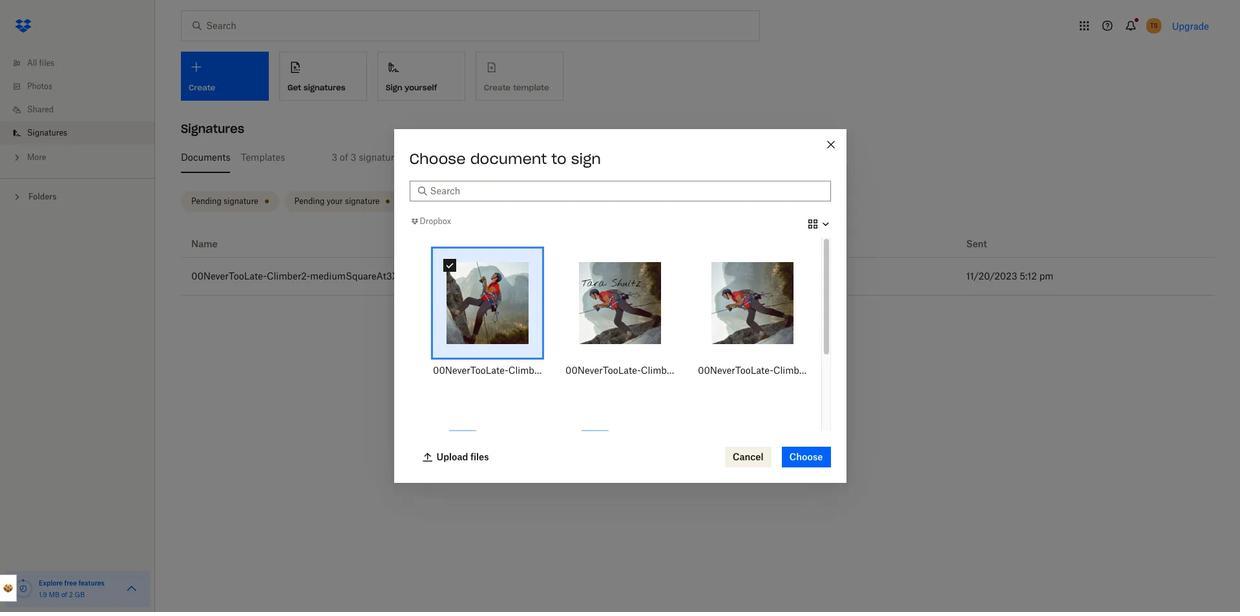 Task type: vqa. For each thing, say whether or not it's contained in the screenshot.
the features
yes



Task type: locate. For each thing, give the bounding box(es) containing it.
upgrade link
[[1172, 20, 1209, 31]]

signature
[[359, 152, 399, 163], [224, 196, 258, 206], [345, 196, 380, 206]]

row group
[[409, 237, 821, 554]]

2 row from the top
[[181, 258, 1215, 296]]

pending signature
[[191, 196, 258, 206]]

0 horizontal spatial of
[[61, 591, 67, 599]]

is
[[581, 152, 588, 163]]

11/20/2023 5:12 pm
[[966, 271, 1054, 282]]

all files
[[27, 58, 54, 68]]

row group inside choose document to sign dialog
[[409, 237, 821, 554]]

choose right cancel
[[790, 452, 823, 463]]

folders button
[[0, 187, 155, 206]]

row
[[181, 231, 1215, 258], [181, 258, 1215, 296]]

0 horizontal spatial yourself
[[405, 83, 437, 92]]

table containing name
[[181, 231, 1215, 296]]

files right all
[[39, 58, 54, 68]]

files for all files
[[39, 58, 54, 68]]

pending your signature
[[294, 196, 380, 206]]

signatures down "shared"
[[27, 128, 67, 138]]

choose up 1 on the left of page
[[409, 150, 466, 168]]

signature left requests
[[359, 152, 399, 163]]

3 up your
[[332, 152, 337, 163]]

0 horizontal spatial choose
[[409, 150, 466, 168]]

signatures list item
[[0, 122, 155, 145]]

column header
[[712, 231, 956, 257]]

of
[[340, 152, 348, 163], [61, 591, 67, 599]]

choose
[[409, 150, 466, 168], [790, 452, 823, 463]]

yourself
[[405, 83, 437, 92], [544, 152, 578, 163]]

signatures up documents
[[181, 122, 244, 136]]

documents tab
[[181, 142, 230, 173]]

of up pending your signature button
[[340, 152, 348, 163]]

files
[[39, 58, 54, 68], [470, 452, 489, 463]]

signatures
[[181, 122, 244, 136], [27, 128, 67, 138]]

0 vertical spatial files
[[39, 58, 54, 68]]

table
[[181, 231, 1215, 296]]

1 horizontal spatial of
[[340, 152, 348, 163]]

1.9
[[39, 591, 47, 599]]

1 horizontal spatial signed
[[733, 271, 759, 281]]

your
[[327, 196, 343, 206]]

of left 2 on the left of page
[[61, 591, 67, 599]]

Search text field
[[430, 184, 823, 198]]

choose inside button
[[790, 452, 823, 463]]

dropbox
[[420, 217, 451, 226]]

pm
[[1040, 271, 1054, 282]]

1 vertical spatial yourself
[[544, 152, 578, 163]]

files right upload
[[470, 452, 489, 463]]

explore
[[39, 580, 63, 588]]

upgrade
[[1172, 20, 1209, 31]]

0 horizontal spatial files
[[39, 58, 54, 68]]

1 pending from the left
[[191, 196, 222, 206]]

upload
[[437, 452, 468, 463]]

signing
[[508, 152, 542, 163]]

0 vertical spatial choose
[[409, 150, 466, 168]]

templates tab
[[241, 142, 285, 173]]

upload files
[[437, 452, 489, 463]]

1 vertical spatial of
[[61, 591, 67, 599]]

this
[[457, 152, 473, 163]]

explore free features 1.9 mb of 2 gb
[[39, 580, 105, 599]]

1 horizontal spatial files
[[470, 452, 489, 463]]

signed
[[416, 196, 442, 206], [733, 271, 759, 281]]

folders
[[28, 192, 57, 202]]

0 horizontal spatial pending
[[191, 196, 222, 206]]

name
[[191, 239, 218, 249]]

0 horizontal spatial 3
[[332, 152, 337, 163]]

left
[[441, 152, 455, 163]]

tab list containing documents
[[181, 142, 1215, 173]]

choose button
[[782, 447, 831, 468]]

signatures link
[[10, 122, 155, 145]]

canceled button
[[543, 191, 609, 212]]

sent
[[966, 239, 987, 249]]

unlimited.
[[590, 152, 634, 163]]

signatures
[[304, 83, 346, 92]]

choose for choose document to sign
[[409, 150, 466, 168]]

list
[[0, 44, 155, 178]]

files inside list
[[39, 58, 54, 68]]

3 up pending your signature button
[[351, 152, 356, 163]]

requests
[[402, 152, 439, 163]]

yourself left 'is'
[[544, 152, 578, 163]]

tab list
[[181, 142, 1215, 173]]

mediumsquareat3x
[[310, 271, 399, 282]]

pending
[[191, 196, 222, 206], [294, 196, 325, 206]]

yourself right sign
[[405, 83, 437, 92]]

yourself inside "button"
[[405, 83, 437, 92]]

declined
[[485, 196, 517, 206]]

list containing all files
[[0, 44, 155, 178]]

1 horizontal spatial pending
[[294, 196, 325, 206]]

1 horizontal spatial 3
[[351, 152, 356, 163]]

files inside button
[[470, 452, 489, 463]]

get
[[288, 83, 301, 92]]

sign yourself
[[386, 83, 437, 92]]

0 vertical spatial yourself
[[405, 83, 437, 92]]

signatures inside 'link'
[[27, 128, 67, 138]]

0 horizontal spatial signatures
[[27, 128, 67, 138]]

document
[[470, 150, 547, 168]]

climber2-
[[267, 271, 310, 282]]

0 vertical spatial of
[[340, 152, 348, 163]]

pending left your
[[294, 196, 325, 206]]

1 row from the top
[[181, 231, 1215, 258]]

1 horizontal spatial yourself
[[544, 152, 578, 163]]

signed button
[[722, 266, 781, 287]]

0 horizontal spatial signed
[[416, 196, 442, 206]]

pending signature button
[[181, 191, 279, 212]]

1 vertical spatial choose
[[790, 452, 823, 463]]

2 pending from the left
[[294, 196, 325, 206]]

pending up the name
[[191, 196, 222, 206]]

1 horizontal spatial choose
[[790, 452, 823, 463]]

3
[[332, 152, 337, 163], [351, 152, 356, 163]]

more image
[[10, 151, 23, 164]]

1 vertical spatial files
[[470, 452, 489, 463]]

1 vertical spatial signed
[[733, 271, 759, 281]]



Task type: describe. For each thing, give the bounding box(es) containing it.
pending your signature button
[[284, 191, 400, 212]]

row containing 00nevertoolate-climber2-mediumsquareat3x (signed)
[[181, 258, 1215, 296]]

name button
[[191, 237, 218, 252]]

quota usage element
[[13, 579, 34, 600]]

upload files button
[[415, 447, 497, 468]]

2
[[69, 591, 73, 599]]

cancel button
[[725, 447, 771, 468]]

sign yourself button
[[377, 52, 465, 101]]

features
[[78, 580, 105, 588]]

free
[[64, 580, 77, 588]]

sign
[[571, 150, 601, 168]]

1 horizontal spatial signatures
[[181, 122, 244, 136]]

sign
[[386, 83, 402, 92]]

signature right your
[[345, 196, 380, 206]]

dropbox image
[[10, 13, 36, 39]]

row containing name
[[181, 231, 1215, 258]]

column header inside row
[[712, 231, 956, 257]]

pending for pending signature
[[191, 196, 222, 206]]

all files link
[[10, 52, 155, 75]]

documents
[[181, 152, 230, 163]]

gb
[[75, 591, 85, 599]]

2 3 from the left
[[351, 152, 356, 163]]

1
[[452, 198, 455, 206]]

get signatures button
[[279, 52, 367, 101]]

declined button
[[475, 191, 538, 212]]

shared
[[27, 105, 54, 114]]

00nevertoolate-
[[191, 271, 267, 282]]

templates
[[241, 152, 285, 163]]

shared link
[[10, 98, 155, 122]]

3 of 3 signature requests left this month. signing yourself is unlimited.
[[332, 152, 634, 163]]

canceled
[[554, 196, 588, 206]]

0 vertical spatial signed
[[416, 196, 442, 206]]

more
[[27, 153, 46, 162]]

signature down templates tab
[[224, 196, 258, 206]]

11/20/2023
[[966, 271, 1017, 282]]

choose document to sign dialog
[[394, 129, 846, 554]]

dropbox link
[[409, 215, 451, 228]]

choose for choose
[[790, 452, 823, 463]]

5:12
[[1020, 271, 1037, 282]]

files for upload files
[[470, 452, 489, 463]]

all
[[27, 58, 37, 68]]

pending for pending your signature
[[294, 196, 325, 206]]

yourself inside tab list
[[544, 152, 578, 163]]

mb
[[49, 591, 60, 599]]

month.
[[476, 152, 506, 163]]

(signed)
[[401, 271, 436, 282]]

1 3 from the left
[[332, 152, 337, 163]]

to
[[552, 150, 567, 168]]

00nevertoolate-climber2-mediumsquareat3x (signed)
[[191, 271, 436, 282]]

choose document to sign
[[409, 150, 601, 168]]

sent button
[[966, 237, 987, 252]]

of inside explore free features 1.9 mb of 2 gb
[[61, 591, 67, 599]]

signed inside button
[[733, 271, 759, 281]]

get signatures
[[288, 83, 346, 92]]

photos
[[27, 81, 52, 91]]

photos link
[[10, 75, 155, 98]]

cancel
[[733, 452, 764, 463]]



